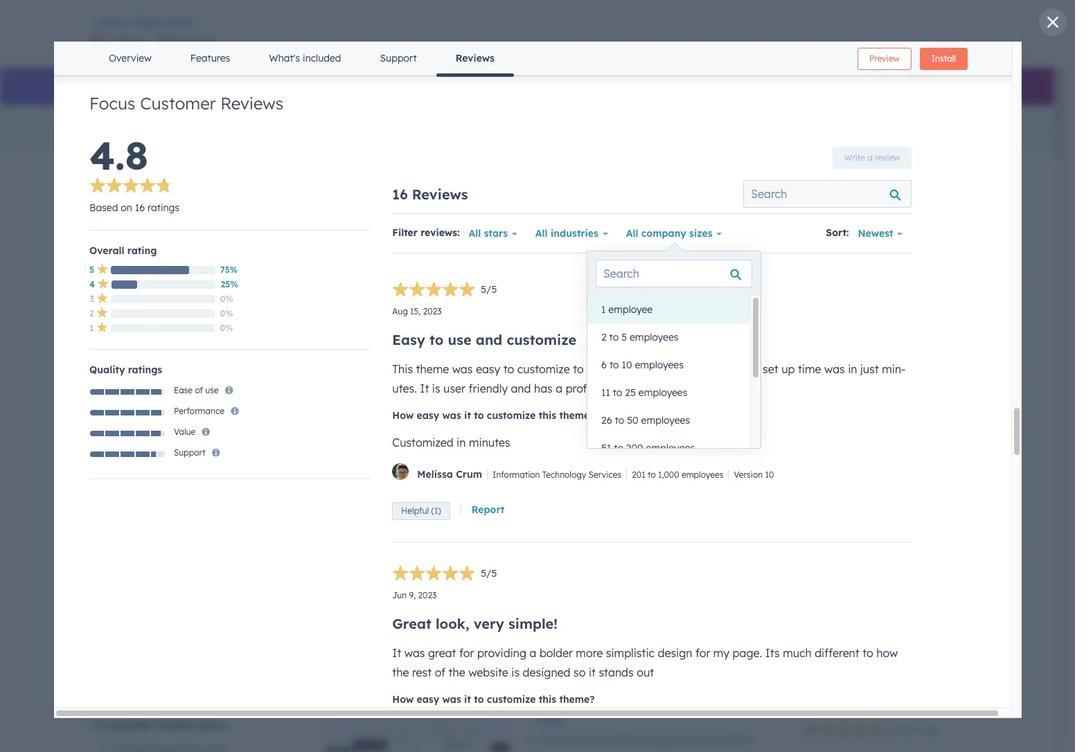 Task type: locate. For each thing, give the bounding box(es) containing it.
to
[[123, 18, 131, 28]]

library
[[164, 18, 195, 28]]

shop themes
[[111, 31, 216, 52]]

theme
[[134, 18, 162, 28]]



Task type: describe. For each thing, give the bounding box(es) containing it.
themes
[[156, 31, 216, 52]]

back
[[99, 18, 120, 28]]

back to theme library
[[99, 18, 195, 28]]

back to theme library link
[[89, 18, 195, 28]]

shop
[[111, 31, 151, 52]]

close image
[[1048, 17, 1059, 28]]



Task type: vqa. For each thing, say whether or not it's contained in the screenshot.
to
yes



